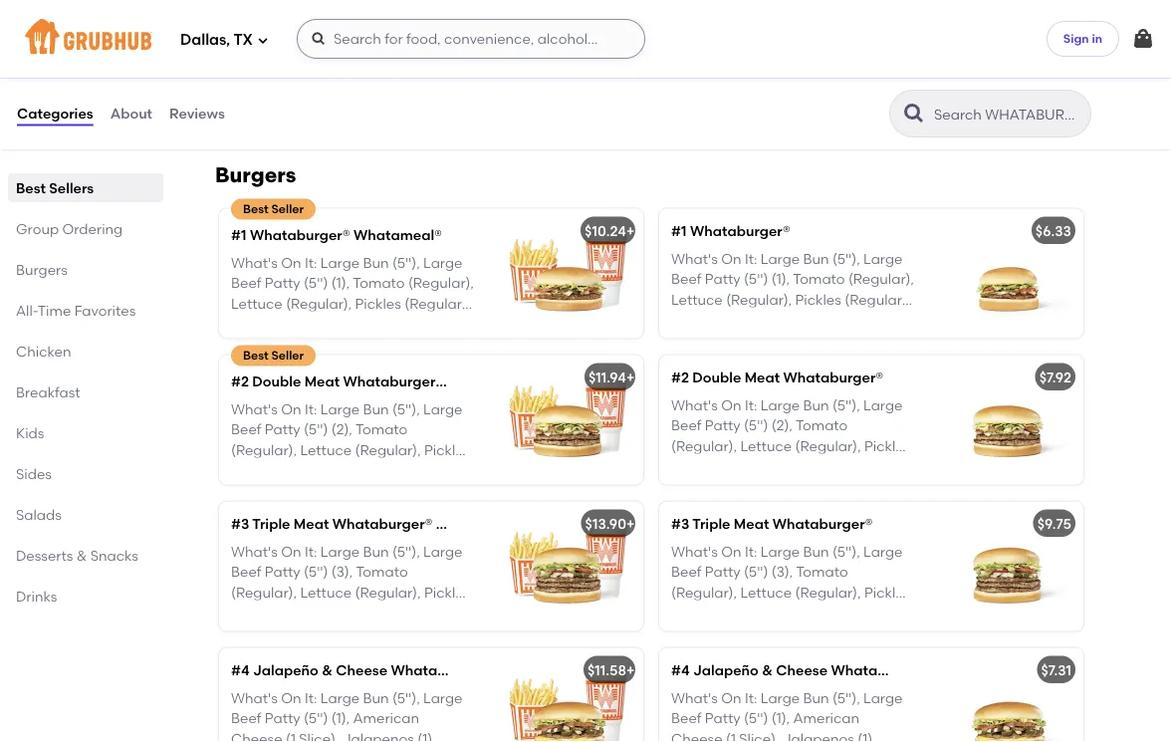 Task type: describe. For each thing, give the bounding box(es) containing it.
#3 triple meat whataburger® whatameal® image
[[494, 502, 644, 632]]

meat inside the "what's on it: double meat whataburger® (10), tomato, lettuce, pickles, diced onions, mustard (4oz), mayonnaise (4oz), ketchup (4oz)"
[[813, 33, 848, 50]]

what's on it: large bun (5"), large beef patty (5") (1), tomato (regular), lettuce (regular), pickles (regular), diced onions (regular), mustard (regular)
[[671, 251, 914, 349]]

meat for #2 double meat whataburger®
[[745, 369, 780, 386]]

on for #1 whataburger®
[[722, 251, 742, 268]]

pickles for #1 whataburger®
[[796, 291, 842, 308]]

diced for #3 triple meat whataburger® whatameal®
[[300, 604, 340, 621]]

best seller for whataburger®
[[243, 202, 304, 217]]

group ordering
[[16, 220, 123, 237]]

what's on it: large bun (5"), large beef patty (5") (2), tomato (regular), lettuce (regular), pickles (regular), diced onions (regular), mustard (regular) for #2 double meat whataburger®
[[671, 397, 911, 495]]

chicken tab
[[16, 341, 155, 362]]

patty for #2 double meat whataburger® whatameal®
[[265, 422, 301, 438]]

desserts & snacks
[[16, 547, 138, 564]]

tomato, inside what's on it: whataburger® (10), tomato, lettuce, pickles, diced onions, mustard (4oz), mayonnaise (4oz), ketchup (4oz)
[[231, 53, 287, 70]]

bun for #2 double meat whataburger®
[[804, 397, 829, 414]]

sides
[[16, 465, 52, 482]]

meat for #2 double meat whataburger® whatameal®
[[304, 373, 340, 390]]

(5") for #3 triple meat whataburger®
[[744, 564, 768, 581]]

what's on it: whataburger® (10), tomato, lettuce, pickles, diced onions, mustard (4oz), mayonnaise (4oz), ketchup (4oz)
[[231, 33, 466, 110]]

(3), for #3 triple meat whataburger®
[[772, 564, 793, 581]]

(5"), for #2 double meat whataburger® whatameal®
[[392, 401, 420, 418]]

(4oz) inside the "what's on it: double meat whataburger® (10), tomato, lettuce, pickles, diced onions, mustard (4oz), mayonnaise (4oz), ketchup (4oz)"
[[731, 114, 764, 131]]

#2 for #2 double meat whataburger® whatameal®
[[231, 373, 249, 390]]

$13.90 +
[[585, 516, 635, 533]]

on for #3 triple meat whataburger® whatameal®
[[281, 544, 301, 561]]

jalapeño for #4 jalapeño & cheese whataburger®
[[693, 662, 759, 679]]

lettuce for #2 double meat whataburger® whatameal®
[[300, 442, 352, 459]]

pickles for #2 double meat whataburger®
[[865, 438, 911, 455]]

it: for #3 triple meat whataburger® whatameal®
[[305, 544, 317, 561]]

whataburger® inside the "what's on it: double meat whataburger® (10), tomato, lettuce, pickles, diced onions, mustard (4oz), mayonnaise (4oz), ketchup (4oz)"
[[671, 53, 771, 70]]

what's on it: large bun (5"), large beef patty (5") (3), tomato (regular), lettuce (regular), pickles (regular), diced onions (regular), mustard (regular) for #3 triple meat whataburger® whatameal®
[[231, 544, 470, 642]]

tx
[[234, 31, 253, 49]]

$11.94 +
[[589, 369, 635, 386]]

#2 double meat whataburger® whatameal®
[[231, 373, 535, 390]]

all-time favorites
[[16, 302, 136, 319]]

it: for #3 triple meat whataburger®
[[745, 544, 758, 561]]

$6.33
[[1036, 223, 1072, 240]]

bun for #3 triple meat whataburger®
[[804, 544, 829, 561]]

$9.75
[[1038, 516, 1072, 533]]

#1 whataburger®
[[671, 223, 791, 240]]

svg image
[[311, 31, 327, 47]]

onions for #1 whataburger®
[[714, 312, 762, 328]]

burgers inside 'tab'
[[16, 261, 68, 278]]

cheese for #4 jalapeño & cheese whataburger® whatameal®
[[336, 662, 388, 679]]

best sellers tab
[[16, 177, 155, 198]]

sides tab
[[16, 463, 155, 484]]

what's for #2 double meat whataburger® whatameal®
[[231, 401, 278, 418]]

#1 for #1 whataburger®
[[671, 223, 687, 240]]

desserts & snacks tab
[[16, 545, 155, 566]]

tomato for #2 double meat whataburger® whatameal®
[[356, 422, 408, 438]]

$75.63
[[1029, 5, 1072, 21]]

+ for $11.58 +
[[627, 662, 635, 679]]

#3 triple meat whataburger®
[[671, 516, 873, 533]]

#1 whataburger® image
[[934, 209, 1084, 339]]

about
[[110, 105, 152, 122]]

triple for #3 triple meat whataburger® whatameal®
[[252, 516, 290, 533]]

breakfast
[[16, 384, 80, 400]]

#1 whataburger® whatameal®
[[231, 227, 442, 244]]

+ for $11.94 +
[[627, 369, 635, 386]]

chicken
[[16, 343, 71, 360]]

box
[[352, 5, 377, 21]]

seller for double
[[272, 349, 304, 363]]

Search WHATABURGER search field
[[932, 105, 1085, 124]]

salads tab
[[16, 504, 155, 525]]

cheese for #4 jalapeño & cheese whataburger®
[[776, 662, 828, 679]]

what's for #1 whataburger®
[[671, 251, 718, 268]]

what's for 10 whataburger® box
[[231, 33, 278, 50]]

drinks
[[16, 588, 57, 605]]

#4 for #4 jalapeño & cheese whataburger®
[[671, 662, 690, 679]]

pickles for #3 triple meat whataburger® whatameal®
[[424, 584, 470, 601]]

on for #2 double meat whataburger® whatameal®
[[281, 401, 301, 418]]

(10), inside what's on it: whataburger® (10), tomato, lettuce, pickles, diced onions, mustard (4oz), mayonnaise (4oz), ketchup (4oz)
[[423, 33, 450, 50]]

sign in button
[[1047, 21, 1120, 57]]

it: inside the "what's on it: double meat whataburger® (10), tomato, lettuce, pickles, diced onions, mustard (4oz), mayonnaise (4oz), ketchup (4oz)"
[[745, 33, 758, 50]]

10 whataburger® box
[[231, 5, 377, 21]]

pickles for #3 triple meat whataburger®
[[865, 584, 911, 601]]

it: for #2 double meat whataburger®
[[745, 397, 758, 414]]

(5"), for #3 triple meat whataburger® whatameal®
[[392, 544, 420, 561]]

categories
[[17, 105, 93, 122]]

(regular) for #2 double meat whataburger®
[[730, 478, 793, 495]]

diced for #3 triple meat whataburger®
[[741, 604, 780, 621]]

reviews button
[[168, 78, 226, 149]]

#4 jalapeño & cheese whataburger®
[[671, 662, 931, 679]]

#2 double meat whataburger® image
[[934, 356, 1084, 485]]

#2 double meat whataburger®
[[671, 369, 884, 386]]

best sellers
[[16, 179, 94, 196]]

salads
[[16, 506, 62, 523]]

what's on it: double meat whataburger® (10), tomato, lettuce, pickles, diced onions, mustard (4oz), mayonnaise (4oz), ketchup (4oz)
[[671, 33, 891, 131]]

what's inside the "what's on it: double meat whataburger® (10), tomato, lettuce, pickles, diced onions, mustard (4oz), mayonnaise (4oz), ketchup (4oz)"
[[671, 33, 718, 50]]

ketchup inside the "what's on it: double meat whataburger® (10), tomato, lettuce, pickles, diced onions, mustard (4oz), mayonnaise (4oz), ketchup (4oz)"
[[671, 114, 728, 131]]

double inside the "what's on it: double meat whataburger® (10), tomato, lettuce, pickles, diced onions, mustard (4oz), mayonnaise (4oz), ketchup (4oz)"
[[761, 33, 809, 50]]

mustard for #3 triple meat whataburger® whatameal®
[[231, 625, 287, 642]]

$13.90
[[585, 516, 627, 533]]

breakfast tab
[[16, 382, 155, 402]]

#4 jalapeño & cheese whataburger® whatameal® image
[[494, 649, 644, 742]]

#3 triple meat whataburger® image
[[934, 502, 1084, 632]]

(1),
[[772, 271, 790, 288]]

reviews
[[169, 105, 225, 122]]

double for #2 double meat whataburger® whatameal®
[[252, 373, 301, 390]]

bun for #3 triple meat whataburger® whatameal®
[[363, 544, 389, 561]]

10 double meat whataburger® box image
[[934, 0, 1084, 121]]

mustard inside what's on it: whataburger® (10), tomato, lettuce, pickles, diced onions, mustard (4oz), mayonnaise (4oz), ketchup (4oz)
[[286, 73, 341, 90]]

search icon image
[[903, 102, 927, 126]]

it: for #1 whataburger®
[[745, 251, 758, 268]]

lettuce, inside the "what's on it: double meat whataburger® (10), tomato, lettuce, pickles, diced onions, mustard (4oz), mayonnaise (4oz), ketchup (4oz)"
[[671, 73, 727, 90]]

#4 jalapeño & cheese whataburger® whatameal®
[[231, 662, 583, 679]]

kids tab
[[16, 422, 155, 443]]

mayonnaise inside the "what's on it: double meat whataburger® (10), tomato, lettuce, pickles, diced onions, mustard (4oz), mayonnaise (4oz), ketchup (4oz)"
[[770, 93, 852, 110]]

#4 for #4 jalapeño & cheese whataburger® whatameal®
[[231, 662, 250, 679]]

drinks tab
[[16, 586, 155, 607]]

lettuce for #1 whataburger®
[[671, 291, 723, 308]]

sign in
[[1064, 31, 1103, 46]]

lettuce for #3 triple meat whataburger®
[[741, 584, 792, 601]]

mayonnaise inside what's on it: whataburger® (10), tomato, lettuce, pickles, diced onions, mustard (4oz), mayonnaise (4oz), ketchup (4oz)
[[384, 73, 466, 90]]



Task type: vqa. For each thing, say whether or not it's contained in the screenshot.
the '-' in the Bagel Sandwich - Bacon Egg Avocado... $11.50 +
no



Task type: locate. For each thing, give the bounding box(es) containing it.
(regular) for #1 whataburger®
[[671, 332, 734, 349]]

mustard for #2 double meat whataburger®
[[671, 478, 727, 495]]

1 horizontal spatial tomato,
[[804, 53, 859, 70]]

tomato, inside the "what's on it: double meat whataburger® (10), tomato, lettuce, pickles, diced onions, mustard (4oz), mayonnaise (4oz), ketchup (4oz)"
[[804, 53, 859, 70]]

#1
[[671, 223, 687, 240], [231, 227, 247, 244]]

triple for #3 triple meat whataburger®
[[693, 516, 731, 533]]

1 what's on it: large bun (5"), large beef patty (5") (3), tomato (regular), lettuce (regular), pickles (regular), diced onions (regular), mustard (regular) from the left
[[231, 544, 470, 642]]

0 horizontal spatial cheese
[[336, 662, 388, 679]]

diced inside the "what's on it: double meat whataburger® (10), tomato, lettuce, pickles, diced onions, mustard (4oz), mayonnaise (4oz), ketchup (4oz)"
[[783, 73, 823, 90]]

0 vertical spatial burgers
[[215, 162, 296, 188]]

1 horizontal spatial (3),
[[772, 564, 793, 581]]

2 + from the top
[[627, 369, 635, 386]]

$11.94
[[589, 369, 627, 386]]

diced inside what's on it: large bun (5"), large beef patty (5") (1), tomato (regular), lettuce (regular), pickles (regular), diced onions (regular), mustard (regular)
[[671, 312, 711, 328]]

+
[[627, 223, 635, 240], [627, 369, 635, 386], [627, 516, 635, 533], [627, 662, 635, 679]]

(5") down #2 double meat whataburger®
[[744, 418, 768, 434]]

bun for #1 whataburger®
[[804, 251, 829, 268]]

0 horizontal spatial what's on it: large bun (5"), large beef patty (5") (3), tomato (regular), lettuce (regular), pickles (regular), diced onions (regular), mustard (regular)
[[231, 544, 470, 642]]

patty for #2 double meat whataburger®
[[705, 418, 741, 434]]

what's for #3 triple meat whataburger®
[[671, 544, 718, 561]]

(5")
[[744, 271, 768, 288], [744, 418, 768, 434], [304, 422, 328, 438], [304, 564, 328, 581], [744, 564, 768, 581]]

double for #2 double meat whataburger®
[[693, 369, 741, 386]]

svg image
[[1132, 27, 1156, 51], [257, 34, 269, 46]]

(regular)
[[671, 332, 734, 349], [730, 478, 793, 495], [290, 482, 352, 499], [290, 625, 352, 642], [730, 625, 793, 642]]

(3), down #3 triple meat whataburger® whatameal®
[[331, 564, 353, 581]]

onions up #4 jalapeño & cheese whataburger® whatameal®
[[343, 604, 391, 621]]

0 horizontal spatial #4
[[231, 662, 250, 679]]

onions,
[[231, 73, 282, 90], [826, 73, 877, 90]]

1 horizontal spatial what's on it: large bun (5"), large beef patty (5") (3), tomato (regular), lettuce (regular), pickles (regular), diced onions (regular), mustard (regular)
[[671, 544, 911, 642]]

pickles for #2 double meat whataburger® whatameal®
[[424, 442, 470, 459]]

what's on it: large bun (5"), large beef patty (5") (2), tomato (regular), lettuce (regular), pickles (regular), diced onions (regular), mustard (regular)
[[671, 397, 911, 495], [231, 401, 470, 499]]

#3 for #3 triple meat whataburger® whatameal®
[[231, 516, 249, 533]]

diced for #2 double meat whataburger®
[[741, 458, 780, 475]]

2 cheese from the left
[[776, 662, 828, 679]]

jalapeño for #4 jalapeño & cheese whataburger® whatameal®
[[253, 662, 319, 679]]

1 horizontal spatial jalapeño
[[693, 662, 759, 679]]

0 horizontal spatial #1
[[231, 227, 247, 244]]

bun inside what's on it: large bun (5"), large beef patty (5") (1), tomato (regular), lettuce (regular), pickles (regular), diced onions (regular), mustard (regular)
[[804, 251, 829, 268]]

tomato
[[793, 271, 845, 288], [796, 418, 848, 434], [356, 422, 408, 438], [356, 564, 408, 581], [796, 564, 848, 581]]

(5") inside what's on it: large bun (5"), large beef patty (5") (1), tomato (regular), lettuce (regular), pickles (regular), diced onions (regular), mustard (regular)
[[744, 271, 768, 288]]

(regular) up '#4 jalapeño & cheese whataburger®'
[[730, 625, 793, 642]]

(5"), for #2 double meat whataburger®
[[833, 397, 861, 414]]

(regular) for #3 triple meat whataburger®
[[730, 625, 793, 642]]

0 horizontal spatial mayonnaise
[[384, 73, 466, 90]]

lettuce,
[[290, 53, 345, 70], [671, 73, 727, 90]]

1 horizontal spatial svg image
[[1132, 27, 1156, 51]]

what's on it: large bun (5"), large beef patty (5") (3), tomato (regular), lettuce (regular), pickles (regular), diced onions (regular), mustard (regular)
[[231, 544, 470, 642], [671, 544, 911, 642]]

seller
[[272, 202, 304, 217], [272, 349, 304, 363]]

Search for food, convenience, alcohol... search field
[[297, 19, 646, 59]]

0 horizontal spatial onions,
[[231, 73, 282, 90]]

(4oz)
[[330, 93, 363, 110], [731, 114, 764, 131]]

0 vertical spatial ketchup
[[271, 93, 327, 110]]

ordering
[[62, 220, 123, 237]]

1 (3), from the left
[[331, 564, 353, 581]]

sign
[[1064, 31, 1089, 46]]

what's on it: large bun (5"), large beef patty (5") (2), tomato (regular), lettuce (regular), pickles (regular), diced onions (regular), mustard (regular) for #2 double meat whataburger® whatameal®
[[231, 401, 470, 499]]

meat for #3 triple meat whataburger®
[[734, 516, 770, 533]]

2 best seller from the top
[[243, 349, 304, 363]]

lettuce, inside what's on it: whataburger® (10), tomato, lettuce, pickles, diced onions, mustard (4oz), mayonnaise (4oz), ketchup (4oz)
[[290, 53, 345, 70]]

what's for #2 double meat whataburger®
[[671, 397, 718, 414]]

#2 for #2 double meat whataburger®
[[671, 369, 689, 386]]

1 tomato, from the left
[[231, 53, 287, 70]]

beef inside what's on it: large bun (5"), large beef patty (5") (1), tomato (regular), lettuce (regular), pickles (regular), diced onions (regular), mustard (regular)
[[671, 271, 702, 288]]

1 seller from the top
[[272, 202, 304, 217]]

it: for 10 whataburger® box
[[305, 33, 317, 50]]

(3), for #3 triple meat whataburger® whatameal®
[[331, 564, 353, 581]]

what's on it: large bun (5"), large beef patty (5") (3), tomato (regular), lettuce (regular), pickles (regular), diced onions (regular), mustard (regular) down #3 triple meat whataburger® whatameal®
[[231, 544, 470, 642]]

10
[[231, 5, 245, 21]]

pickles
[[796, 291, 842, 308], [865, 438, 911, 455], [424, 442, 470, 459], [424, 584, 470, 601], [865, 584, 911, 601]]

mayonnaise
[[384, 73, 466, 90], [770, 93, 852, 110]]

on inside what's on it: large bun (5"), large beef patty (5") (1), tomato (regular), lettuce (regular), pickles (regular), diced onions (regular), mustard (regular)
[[722, 251, 742, 268]]

(5"),
[[833, 251, 861, 268], [833, 397, 861, 414], [392, 401, 420, 418], [392, 544, 420, 561], [833, 544, 861, 561]]

on for #3 triple meat whataburger®
[[722, 544, 742, 561]]

#4
[[231, 662, 250, 679], [671, 662, 690, 679]]

ketchup inside what's on it: whataburger® (10), tomato, lettuce, pickles, diced onions, mustard (4oz), mayonnaise (4oz), ketchup (4oz)
[[271, 93, 327, 110]]

(5") for #3 triple meat whataburger® whatameal®
[[304, 564, 328, 581]]

best seller
[[243, 202, 304, 217], [243, 349, 304, 363]]

beef for #2 double meat whataburger® whatameal®
[[231, 422, 262, 438]]

1 horizontal spatial #2
[[671, 369, 689, 386]]

lettuce down #3 triple meat whataburger® whatameal®
[[300, 584, 352, 601]]

1 horizontal spatial double
[[693, 369, 741, 386]]

1 horizontal spatial pickles,
[[730, 73, 780, 90]]

lettuce down #1 whataburger®
[[671, 291, 723, 308]]

pickles, inside what's on it: whataburger® (10), tomato, lettuce, pickles, diced onions, mustard (4oz), mayonnaise (4oz), ketchup (4oz)
[[348, 53, 398, 70]]

1 vertical spatial mayonnaise
[[770, 93, 852, 110]]

(3), down #3 triple meat whataburger® at the right of the page
[[772, 564, 793, 581]]

whataburger®
[[249, 5, 349, 21], [321, 33, 420, 50], [671, 53, 771, 70], [690, 223, 791, 240], [250, 227, 350, 244], [784, 369, 884, 386], [343, 373, 443, 390], [332, 516, 433, 533], [773, 516, 873, 533], [391, 662, 491, 679], [831, 662, 931, 679]]

what's on it: large bun (5"), large beef patty (5") (2), tomato (regular), lettuce (regular), pickles (regular), diced onions (regular), mustard (regular) down #2 double meat whataburger®
[[671, 397, 911, 495]]

1 vertical spatial (10),
[[774, 53, 801, 70]]

cheese
[[336, 662, 388, 679], [776, 662, 828, 679]]

onions for #2 double meat whataburger®
[[784, 458, 831, 475]]

tomato down the #2 double meat whataburger® whatameal®
[[356, 422, 408, 438]]

what's inside what's on it: large bun (5"), large beef patty (5") (1), tomato (regular), lettuce (regular), pickles (regular), diced onions (regular), mustard (regular)
[[671, 251, 718, 268]]

(5"), for #1 whataburger®
[[833, 251, 861, 268]]

(10),
[[423, 33, 450, 50], [774, 53, 801, 70]]

patty for #1 whataburger®
[[705, 271, 741, 288]]

svg image right tx
[[257, 34, 269, 46]]

large
[[761, 251, 800, 268], [864, 251, 903, 268], [761, 397, 800, 414], [864, 397, 903, 414], [321, 401, 360, 418], [424, 401, 463, 418], [321, 544, 360, 561], [424, 544, 463, 561], [761, 544, 800, 561], [864, 544, 903, 561]]

tomato down #3 triple meat whataburger® at the right of the page
[[796, 564, 848, 581]]

0 vertical spatial pickles,
[[348, 53, 398, 70]]

diced for #2 double meat whataburger® whatameal®
[[300, 462, 340, 479]]

0 horizontal spatial triple
[[252, 516, 290, 533]]

beef for #2 double meat whataburger®
[[671, 418, 702, 434]]

1 horizontal spatial (2),
[[772, 418, 793, 434]]

2 onions, from the left
[[826, 73, 877, 90]]

& inside tab
[[76, 547, 87, 564]]

1 horizontal spatial onions,
[[826, 73, 877, 90]]

time
[[38, 302, 71, 319]]

onions for #3 triple meat whataburger®
[[784, 604, 831, 621]]

burgers tab
[[16, 259, 155, 280]]

best
[[16, 179, 46, 196], [243, 202, 269, 217], [243, 349, 269, 363]]

tomato for #2 double meat whataburger®
[[796, 418, 848, 434]]

1 horizontal spatial what's on it: large bun (5"), large beef patty (5") (2), tomato (regular), lettuce (regular), pickles (regular), diced onions (regular), mustard (regular)
[[671, 397, 911, 495]]

1 vertical spatial best seller
[[243, 349, 304, 363]]

0 vertical spatial mayonnaise
[[384, 73, 466, 90]]

$11.58
[[588, 662, 627, 679]]

(regular),
[[849, 271, 914, 288], [726, 291, 792, 308], [845, 291, 911, 308], [765, 312, 831, 328], [671, 438, 737, 455], [796, 438, 861, 455], [231, 442, 297, 459], [355, 442, 421, 459], [671, 458, 737, 475], [834, 458, 900, 475], [231, 462, 297, 479], [394, 462, 460, 479], [231, 584, 297, 601], [355, 584, 421, 601], [671, 584, 737, 601], [796, 584, 861, 601], [231, 604, 297, 621], [394, 604, 460, 621], [671, 604, 737, 621], [834, 604, 900, 621]]

triple
[[252, 516, 290, 533], [693, 516, 731, 533]]

1 #3 from the left
[[231, 516, 249, 533]]

0 vertical spatial (10),
[[423, 33, 450, 50]]

(2), for #2 double meat whataburger® whatameal®
[[331, 422, 353, 438]]

meat
[[813, 33, 848, 50], [745, 369, 780, 386], [304, 373, 340, 390], [294, 516, 329, 533], [734, 516, 770, 533]]

(regular) for #3 triple meat whataburger® whatameal®
[[290, 625, 352, 642]]

#3 for #3 triple meat whataburger®
[[671, 516, 690, 533]]

best seller for double
[[243, 349, 304, 363]]

whatameal®
[[354, 227, 442, 244], [447, 373, 535, 390], [436, 516, 525, 533], [494, 662, 583, 679]]

1 horizontal spatial ketchup
[[671, 114, 728, 131]]

onions for #2 double meat whataburger® whatameal®
[[343, 462, 391, 479]]

0 horizontal spatial #2
[[231, 373, 249, 390]]

beef
[[671, 271, 702, 288], [671, 418, 702, 434], [231, 422, 262, 438], [231, 564, 262, 581], [671, 564, 702, 581]]

patty for #3 triple meat whataburger® whatameal®
[[265, 564, 301, 581]]

4 + from the top
[[627, 662, 635, 679]]

(3),
[[331, 564, 353, 581], [772, 564, 793, 581]]

1 onions, from the left
[[231, 73, 282, 90]]

1 vertical spatial (4oz)
[[731, 114, 764, 131]]

sellers
[[49, 179, 94, 196]]

on for 10 whataburger® box
[[281, 33, 301, 50]]

onions, inside what's on it: whataburger® (10), tomato, lettuce, pickles, diced onions, mustard (4oz), mayonnaise (4oz), ketchup (4oz)
[[231, 73, 282, 90]]

best for #1
[[243, 202, 269, 217]]

it: inside what's on it: large bun (5"), large beef patty (5") (1), tomato (regular), lettuce (regular), pickles (regular), diced onions (regular), mustard (regular)
[[745, 251, 758, 268]]

1 horizontal spatial mayonnaise
[[770, 93, 852, 110]]

burgers
[[215, 162, 296, 188], [16, 261, 68, 278]]

(regular) up #4 jalapeño & cheese whataburger® whatameal®
[[290, 625, 352, 642]]

$7.92
[[1040, 369, 1072, 386]]

1 + from the top
[[627, 223, 635, 240]]

0 vertical spatial best
[[16, 179, 46, 196]]

1 jalapeño from the left
[[253, 662, 319, 679]]

2 what's on it: large bun (5"), large beef patty (5") (3), tomato (regular), lettuce (regular), pickles (regular), diced onions (regular), mustard (regular) from the left
[[671, 544, 911, 642]]

onions
[[714, 312, 762, 328], [784, 458, 831, 475], [343, 462, 391, 479], [343, 604, 391, 621], [784, 604, 831, 621]]

0 horizontal spatial what's on it: large bun (5"), large beef patty (5") (2), tomato (regular), lettuce (regular), pickles (regular), diced onions (regular), mustard (regular)
[[231, 401, 470, 499]]

diced for #1 whataburger®
[[671, 312, 711, 328]]

0 horizontal spatial tomato,
[[231, 53, 287, 70]]

#3
[[231, 516, 249, 533], [671, 516, 690, 533]]

0 horizontal spatial double
[[252, 373, 301, 390]]

(regular) inside what's on it: large bun (5"), large beef patty (5") (1), tomato (regular), lettuce (regular), pickles (regular), diced onions (regular), mustard (regular)
[[671, 332, 734, 349]]

best inside tab
[[16, 179, 46, 196]]

1 triple from the left
[[252, 516, 290, 533]]

patty for #3 triple meat whataburger®
[[705, 564, 741, 581]]

onions up '#4 jalapeño & cheese whataburger®'
[[784, 604, 831, 621]]

0 horizontal spatial (4oz)
[[330, 93, 363, 110]]

tomato down #3 triple meat whataburger® whatameal®
[[356, 564, 408, 581]]

#4 jalapeño & cheese whataburger® image
[[934, 649, 1084, 742]]

0 horizontal spatial (2),
[[331, 422, 353, 438]]

onions for #3 triple meat whataburger® whatameal®
[[343, 604, 391, 621]]

1 vertical spatial lettuce,
[[671, 73, 727, 90]]

onions up #3 triple meat whataburger® at the right of the page
[[784, 458, 831, 475]]

2 horizontal spatial double
[[761, 33, 809, 50]]

$10.24
[[585, 223, 627, 240]]

tomato inside what's on it: large bun (5"), large beef patty (5") (1), tomato (regular), lettuce (regular), pickles (regular), diced onions (regular), mustard (regular)
[[793, 271, 845, 288]]

onions, inside the "what's on it: double meat whataburger® (10), tomato, lettuce, pickles, diced onions, mustard (4oz), mayonnaise (4oz), ketchup (4oz)"
[[826, 73, 877, 90]]

1 vertical spatial seller
[[272, 349, 304, 363]]

bun
[[804, 251, 829, 268], [804, 397, 829, 414], [363, 401, 389, 418], [363, 544, 389, 561], [804, 544, 829, 561]]

1 #4 from the left
[[231, 662, 250, 679]]

2 tomato, from the left
[[804, 53, 859, 70]]

1 horizontal spatial #1
[[671, 223, 687, 240]]

0 horizontal spatial ketchup
[[271, 93, 327, 110]]

(2), down the #2 double meat whataburger® whatameal®
[[331, 422, 353, 438]]

lettuce down #2 double meat whataburger®
[[741, 438, 792, 455]]

on inside what's on it: whataburger® (10), tomato, lettuce, pickles, diced onions, mustard (4oz), mayonnaise (4oz), ketchup (4oz)
[[281, 33, 301, 50]]

2 seller from the top
[[272, 349, 304, 363]]

kids
[[16, 424, 44, 441]]

(5"), inside what's on it: large bun (5"), large beef patty (5") (1), tomato (regular), lettuce (regular), pickles (regular), diced onions (regular), mustard (regular)
[[833, 251, 861, 268]]

tomato down #2 double meat whataburger®
[[796, 418, 848, 434]]

group ordering tab
[[16, 218, 155, 239]]

0 horizontal spatial (10),
[[423, 33, 450, 50]]

dallas, tx
[[180, 31, 253, 49]]

(2), for #2 double meat whataburger®
[[772, 418, 793, 434]]

0 vertical spatial lettuce,
[[290, 53, 345, 70]]

0 vertical spatial (4oz)
[[330, 93, 363, 110]]

(2),
[[772, 418, 793, 434], [331, 422, 353, 438]]

(regular) up #3 triple meat whataburger® at the right of the page
[[730, 478, 793, 495]]

it:
[[305, 33, 317, 50], [745, 33, 758, 50], [745, 251, 758, 268], [745, 397, 758, 414], [305, 401, 317, 418], [305, 544, 317, 561], [745, 544, 758, 561]]

whataburger® inside what's on it: whataburger® (10), tomato, lettuce, pickles, diced onions, mustard (4oz), mayonnaise (4oz), ketchup (4oz)
[[321, 33, 420, 50]]

tomato right (1),
[[793, 271, 845, 288]]

(2), down #2 double meat whataburger®
[[772, 418, 793, 434]]

#3 triple meat whataburger® whatameal®
[[231, 516, 525, 533]]

1 best seller from the top
[[243, 202, 304, 217]]

pickles, inside the "what's on it: double meat whataburger® (10), tomato, lettuce, pickles, diced onions, mustard (4oz), mayonnaise (4oz), ketchup (4oz)"
[[730, 73, 780, 90]]

mustard
[[286, 73, 341, 90], [671, 93, 727, 110], [834, 312, 890, 328], [671, 478, 727, 495], [231, 482, 287, 499], [231, 625, 287, 642], [671, 625, 727, 642]]

0 horizontal spatial lettuce,
[[290, 53, 345, 70]]

svg image right in
[[1132, 27, 1156, 51]]

1 vertical spatial burgers
[[16, 261, 68, 278]]

+ for $10.24 +
[[627, 223, 635, 240]]

seller up #1 whataburger® whatameal®
[[272, 202, 304, 217]]

$10.24 +
[[585, 223, 635, 240]]

#1 for #1 whataburger® whatameal®
[[231, 227, 247, 244]]

2 jalapeño from the left
[[693, 662, 759, 679]]

10 whataburger® box image
[[494, 0, 644, 121]]

lettuce down the #2 double meat whataburger® whatameal®
[[300, 442, 352, 459]]

+ for $13.90 +
[[627, 516, 635, 533]]

1 horizontal spatial #4
[[671, 662, 690, 679]]

2 (3), from the left
[[772, 564, 793, 581]]

on inside the "what's on it: double meat whataburger® (10), tomato, lettuce, pickles, diced onions, mustard (4oz), mayonnaise (4oz), ketchup (4oz)"
[[722, 33, 742, 50]]

(5") down #3 triple meat whataburger® at the right of the page
[[744, 564, 768, 581]]

mustard inside what's on it: large bun (5"), large beef patty (5") (1), tomato (regular), lettuce (regular), pickles (regular), diced onions (regular), mustard (regular)
[[834, 312, 890, 328]]

on for #2 double meat whataburger®
[[722, 397, 742, 414]]

1 horizontal spatial (10),
[[774, 53, 801, 70]]

desserts
[[16, 547, 73, 564]]

0 horizontal spatial svg image
[[257, 34, 269, 46]]

tomato,
[[231, 53, 287, 70], [804, 53, 859, 70]]

beef for #1 whataburger®
[[671, 271, 702, 288]]

0 horizontal spatial pickles,
[[348, 53, 398, 70]]

on
[[281, 33, 301, 50], [722, 33, 742, 50], [722, 251, 742, 268], [722, 397, 742, 414], [281, 401, 301, 418], [281, 544, 301, 561], [722, 544, 742, 561]]

lettuce for #3 triple meat whataburger® whatameal®
[[300, 584, 352, 601]]

1 vertical spatial ketchup
[[671, 114, 728, 131]]

all-time favorites tab
[[16, 300, 155, 321]]

what's on it: large bun (5"), large beef patty (5") (2), tomato (regular), lettuce (regular), pickles (regular), diced onions (regular), mustard (regular) down the #2 double meat whataburger® whatameal®
[[231, 401, 470, 499]]

1 horizontal spatial #3
[[671, 516, 690, 533]]

snacks
[[90, 547, 138, 564]]

0 horizontal spatial &
[[76, 547, 87, 564]]

what's on it: large bun (5"), large beef patty (5") (3), tomato (regular), lettuce (regular), pickles (regular), diced onions (regular), mustard (regular) for #3 triple meat whataburger®
[[671, 544, 911, 642]]

1 vertical spatial best
[[243, 202, 269, 217]]

beef for #3 triple meat whataburger®
[[671, 564, 702, 581]]

dallas,
[[180, 31, 230, 49]]

seller up the #2 double meat whataburger® whatameal®
[[272, 349, 304, 363]]

patty inside what's on it: large bun (5"), large beef patty (5") (1), tomato (regular), lettuce (regular), pickles (regular), diced onions (regular), mustard (regular)
[[705, 271, 741, 288]]

favorites
[[74, 302, 136, 319]]

about button
[[109, 78, 153, 149]]

patty
[[705, 271, 741, 288], [705, 418, 741, 434], [265, 422, 301, 438], [265, 564, 301, 581], [705, 564, 741, 581]]

tomato for #3 triple meat whataburger® whatameal®
[[356, 564, 408, 581]]

what's
[[231, 33, 278, 50], [671, 33, 718, 50], [671, 251, 718, 268], [671, 397, 718, 414], [231, 401, 278, 418], [231, 544, 278, 561], [671, 544, 718, 561]]

1 horizontal spatial (4oz)
[[731, 114, 764, 131]]

(regular) up #2 double meat whataburger®
[[671, 332, 734, 349]]

(10), inside the "what's on it: double meat whataburger® (10), tomato, lettuce, pickles, diced onions, mustard (4oz), mayonnaise (4oz), ketchup (4oz)"
[[774, 53, 801, 70]]

2 #4 from the left
[[671, 662, 690, 679]]

&
[[76, 547, 87, 564], [322, 662, 333, 679], [762, 662, 773, 679]]

main navigation navigation
[[0, 0, 1172, 78]]

1 cheese from the left
[[336, 662, 388, 679]]

0 horizontal spatial #3
[[231, 516, 249, 533]]

best for #2
[[243, 349, 269, 363]]

2 triple from the left
[[693, 516, 731, 533]]

mustard inside the "what's on it: double meat whataburger® (10), tomato, lettuce, pickles, diced onions, mustard (4oz), mayonnaise (4oz), ketchup (4oz)"
[[671, 93, 727, 110]]

it: inside what's on it: whataburger® (10), tomato, lettuce, pickles, diced onions, mustard (4oz), mayonnaise (4oz), ketchup (4oz)
[[305, 33, 317, 50]]

beef for #3 triple meat whataburger® whatameal®
[[231, 564, 262, 581]]

$58.55
[[587, 5, 632, 21]]

(regular) for #2 double meat whataburger® whatameal®
[[290, 482, 352, 499]]

onions inside what's on it: large bun (5"), large beef patty (5") (1), tomato (regular), lettuce (regular), pickles (regular), diced onions (regular), mustard (regular)
[[714, 312, 762, 328]]

pickles,
[[348, 53, 398, 70], [730, 73, 780, 90]]

burgers down reviews button
[[215, 162, 296, 188]]

lettuce inside what's on it: large bun (5"), large beef patty (5") (1), tomato (regular), lettuce (regular), pickles (regular), diced onions (regular), mustard (regular)
[[671, 291, 723, 308]]

burgers down group
[[16, 261, 68, 278]]

(4oz),
[[345, 73, 381, 90], [231, 93, 267, 110], [730, 93, 767, 110], [855, 93, 891, 110]]

2 vertical spatial best
[[243, 349, 269, 363]]

what's inside what's on it: whataburger® (10), tomato, lettuce, pickles, diced onions, mustard (4oz), mayonnaise (4oz), ketchup (4oz)
[[231, 33, 278, 50]]

1 horizontal spatial burgers
[[215, 162, 296, 188]]

meat for #3 triple meat whataburger® whatameal®
[[294, 516, 329, 533]]

(5"), for #3 triple meat whataburger®
[[833, 544, 861, 561]]

0 vertical spatial seller
[[272, 202, 304, 217]]

1 horizontal spatial cheese
[[776, 662, 828, 679]]

0 horizontal spatial burgers
[[16, 261, 68, 278]]

ketchup
[[271, 93, 327, 110], [671, 114, 728, 131]]

in
[[1092, 31, 1103, 46]]

bun for #2 double meat whataburger® whatameal®
[[363, 401, 389, 418]]

& for #4 jalapeño & cheese whataburger® whatameal®
[[322, 662, 333, 679]]

1 horizontal spatial &
[[322, 662, 333, 679]]

mustard for #3 triple meat whataburger®
[[671, 625, 727, 642]]

1 horizontal spatial triple
[[693, 516, 731, 533]]

(5") down the #2 double meat whataburger® whatameal®
[[304, 422, 328, 438]]

0 horizontal spatial jalapeño
[[253, 662, 319, 679]]

(5") for #2 double meat whataburger® whatameal®
[[304, 422, 328, 438]]

tomato for #1 whataburger®
[[793, 271, 845, 288]]

seller for whataburger®
[[272, 202, 304, 217]]

& for #4 jalapeño & cheese whataburger®
[[762, 662, 773, 679]]

what's on it: large bun (5"), large beef patty (5") (3), tomato (regular), lettuce (regular), pickles (regular), diced onions (regular), mustard (regular) down #3 triple meat whataburger® at the right of the page
[[671, 544, 911, 642]]

(5") for #2 double meat whataburger®
[[744, 418, 768, 434]]

$7.31
[[1042, 662, 1072, 679]]

onions up #2 double meat whataburger®
[[714, 312, 762, 328]]

lettuce for #2 double meat whataburger®
[[741, 438, 792, 455]]

$11.58 +
[[588, 662, 635, 679]]

(4oz) inside what's on it: whataburger® (10), tomato, lettuce, pickles, diced onions, mustard (4oz), mayonnaise (4oz), ketchup (4oz)
[[330, 93, 363, 110]]

2 #3 from the left
[[671, 516, 690, 533]]

all-
[[16, 302, 38, 319]]

3 + from the top
[[627, 516, 635, 533]]

double
[[761, 33, 809, 50], [693, 369, 741, 386], [252, 373, 301, 390]]

(regular) up #3 triple meat whataburger® whatameal®
[[290, 482, 352, 499]]

it: for #2 double meat whataburger® whatameal®
[[305, 401, 317, 418]]

lettuce
[[671, 291, 723, 308], [741, 438, 792, 455], [300, 442, 352, 459], [300, 584, 352, 601], [741, 584, 792, 601]]

#2
[[671, 369, 689, 386], [231, 373, 249, 390]]

#2 double meat whataburger® whatameal® image
[[494, 356, 644, 485]]

0 horizontal spatial (3),
[[331, 564, 353, 581]]

2 horizontal spatial &
[[762, 662, 773, 679]]

onions up #3 triple meat whataburger® whatameal®
[[343, 462, 391, 479]]

diced inside what's on it: whataburger® (10), tomato, lettuce, pickles, diced onions, mustard (4oz), mayonnaise (4oz), ketchup (4oz)
[[402, 53, 441, 70]]

mustard for #2 double meat whataburger® whatameal®
[[231, 482, 287, 499]]

lettuce down #3 triple meat whataburger® at the right of the page
[[741, 584, 792, 601]]

(5") down #3 triple meat whataburger® whatameal®
[[304, 564, 328, 581]]

pickles inside what's on it: large bun (5"), large beef patty (5") (1), tomato (regular), lettuce (regular), pickles (regular), diced onions (regular), mustard (regular)
[[796, 291, 842, 308]]

mustard for #1 whataburger®
[[834, 312, 890, 328]]

0 vertical spatial best seller
[[243, 202, 304, 217]]

group
[[16, 220, 59, 237]]

1 vertical spatial pickles,
[[730, 73, 780, 90]]

#1 whataburger® whatameal® image
[[494, 209, 644, 339]]

categories button
[[16, 78, 94, 149]]

1 horizontal spatial lettuce,
[[671, 73, 727, 90]]

(5") left (1),
[[744, 271, 768, 288]]



